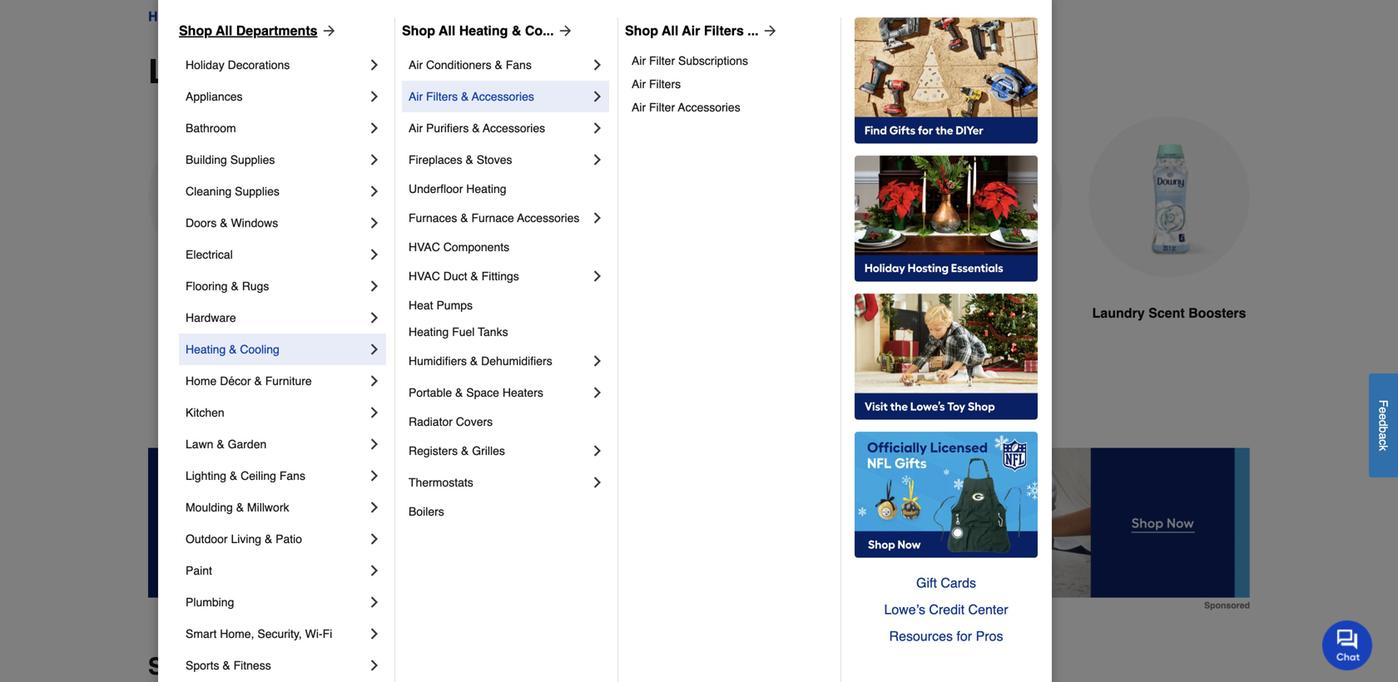 Task type: vqa. For each thing, say whether or not it's contained in the screenshot.
Buy online or through our mobile app and pick up at your local Lowe's.
no



Task type: locate. For each thing, give the bounding box(es) containing it.
shop up conditioners
[[402, 23, 435, 38]]

& right doors
[[220, 216, 228, 230]]

& left millwork
[[236, 501, 244, 514]]

air up air filter accessories at the top of the page
[[632, 77, 646, 91]]

air filter accessories link
[[632, 96, 829, 119]]

laundry scent boosters
[[1093, 306, 1247, 321]]

cleaners
[[765, 325, 821, 341]]

humidifiers & dehumidifiers
[[409, 355, 553, 368]]

decorations
[[228, 58, 290, 72]]

arrow right image up air filter subscriptions link
[[759, 22, 779, 39]]

home décor & furniture
[[186, 375, 312, 388]]

supplies
[[260, 9, 315, 24], [382, 9, 433, 24], [289, 52, 428, 91], [230, 153, 275, 166], [235, 185, 280, 198]]

chevron right image for flooring & rugs
[[366, 278, 383, 295]]

humidifiers
[[409, 355, 467, 368]]

& left co...
[[512, 23, 521, 38]]

2 horizontal spatial arrow right image
[[759, 22, 779, 39]]

air left purifiers
[[409, 122, 423, 135]]

portable & space heaters
[[409, 386, 544, 400]]

pros
[[976, 629, 1004, 644]]

filter down air filters
[[649, 101, 675, 114]]

laundry inside 'link'
[[330, 9, 378, 24]]

0 horizontal spatial fans
[[280, 470, 305, 483]]

fabric softeners
[[365, 306, 470, 321]]

fabric left 'fresheners'
[[924, 306, 964, 321]]

1 vertical spatial filter
[[649, 101, 675, 114]]

lighting
[[186, 470, 226, 483]]

chevron right image
[[366, 57, 383, 73], [366, 152, 383, 168], [366, 183, 383, 200], [366, 246, 383, 263], [366, 278, 383, 295], [366, 310, 383, 326], [366, 436, 383, 453], [366, 468, 383, 485]]

supplies down bathroom link
[[230, 153, 275, 166]]

& left patio
[[265, 533, 272, 546]]

&
[[512, 23, 521, 38], [495, 58, 503, 72], [461, 90, 469, 103], [472, 122, 480, 135], [466, 153, 474, 166], [461, 211, 468, 225], [220, 216, 228, 230], [471, 270, 478, 283], [231, 280, 239, 293], [229, 343, 237, 356], [470, 355, 478, 368], [254, 375, 262, 388], [455, 386, 463, 400], [217, 438, 225, 451], [461, 445, 469, 458], [230, 470, 237, 483], [236, 501, 244, 514], [265, 533, 272, 546], [223, 659, 230, 673]]

...
[[748, 23, 759, 38]]

1 horizontal spatial filters
[[649, 77, 681, 91]]

building
[[186, 153, 227, 166]]

hardware link
[[186, 302, 366, 334]]

2 hvac from the top
[[409, 270, 440, 283]]

cooling
[[240, 343, 280, 356]]

laundry for 'white bottle of shout stain remover.' "image"
[[527, 306, 579, 321]]

departments
[[236, 23, 318, 38]]

officially licensed n f l gifts. shop now. image
[[855, 432, 1038, 559]]

2 horizontal spatial shop
[[625, 23, 658, 38]]

2 chevron right image from the top
[[366, 152, 383, 168]]

stoves
[[477, 153, 512, 166]]

thermostats
[[409, 476, 474, 489]]

& down air conditioners & fans on the top of page
[[461, 90, 469, 103]]

0 vertical spatial home
[[148, 9, 185, 24]]

1 all from the left
[[216, 23, 233, 38]]

all
[[216, 23, 233, 38], [439, 23, 456, 38], [662, 23, 679, 38]]

1 fabric from the left
[[365, 306, 404, 321]]

fireplaces
[[409, 153, 463, 166]]

credit
[[929, 602, 965, 618]]

chevron right image
[[589, 57, 606, 73], [366, 88, 383, 105], [589, 88, 606, 105], [366, 120, 383, 137], [589, 120, 606, 137], [589, 152, 606, 168], [589, 210, 606, 226], [366, 215, 383, 231], [589, 268, 606, 285], [366, 341, 383, 358], [589, 353, 606, 370], [366, 373, 383, 390], [589, 385, 606, 401], [366, 405, 383, 421], [589, 443, 606, 460], [589, 475, 606, 491], [366, 499, 383, 516], [366, 531, 383, 548], [366, 563, 383, 579], [366, 594, 383, 611], [366, 626, 383, 643], [366, 658, 383, 674]]

moulding & millwork link
[[186, 492, 366, 524]]

fans
[[506, 58, 532, 72], [280, 470, 305, 483]]

electrical
[[186, 248, 233, 261]]

doors & windows
[[186, 216, 278, 230]]

covers
[[456, 415, 493, 429]]

radiator covers
[[409, 415, 493, 429]]

accessories up air purifiers & accessories link
[[472, 90, 534, 103]]

registers & grilles link
[[409, 435, 589, 467]]

1 vertical spatial cleaning supplies link
[[186, 176, 366, 207]]

resources
[[890, 629, 953, 644]]

0 vertical spatial filter
[[649, 54, 675, 67]]

flooring & rugs
[[186, 280, 269, 293]]

shop up holiday
[[179, 23, 212, 38]]

décor
[[220, 375, 251, 388]]

1 vertical spatial hvac
[[409, 270, 440, 283]]

& left the space
[[455, 386, 463, 400]]

chevron right image for lighting & ceiling fans
[[366, 468, 383, 485]]

2 horizontal spatial all
[[662, 23, 679, 38]]

e up the "b"
[[1377, 414, 1391, 420]]

conditioners
[[426, 58, 492, 72]]

2 all from the left
[[439, 23, 456, 38]]

8 chevron right image from the top
[[366, 468, 383, 485]]

furnaces & furnace accessories link
[[409, 202, 589, 234]]

laundry
[[330, 9, 378, 24], [148, 52, 280, 91], [170, 306, 222, 321], [527, 306, 579, 321], [1093, 306, 1145, 321]]

heat pumps
[[409, 299, 473, 312]]

chevron right image for hardware
[[366, 310, 383, 326]]

air filters & accessories
[[409, 90, 534, 103]]

cleaning up the holiday decorations
[[200, 9, 256, 24]]

accessories for furnaces & furnace accessories
[[517, 211, 580, 225]]

all up 'air filter subscriptions'
[[662, 23, 679, 38]]

sports
[[186, 659, 219, 673]]

all up conditioners
[[439, 23, 456, 38]]

air conditioners & fans link
[[409, 49, 589, 81]]

lawn & garden
[[186, 438, 267, 451]]

chevron right image for kitchen
[[366, 405, 383, 421]]

cleaning supplies up doors & windows
[[186, 185, 280, 198]]

arrow right image for shop all air filters ...
[[759, 22, 779, 39]]

0 horizontal spatial all
[[216, 23, 233, 38]]

filters for air filters & accessories
[[426, 90, 458, 103]]

filters up air filter accessories at the top of the page
[[649, 77, 681, 91]]

0 vertical spatial hvac
[[409, 241, 440, 254]]

4 chevron right image from the top
[[366, 246, 383, 263]]

shop all heating & co...
[[402, 23, 554, 38]]

e up d
[[1377, 407, 1391, 414]]

0 horizontal spatial shop
[[179, 23, 212, 38]]

filters up purifiers
[[426, 90, 458, 103]]

1 horizontal spatial home
[[186, 375, 217, 388]]

& left ceiling
[[230, 470, 237, 483]]

air down air filters
[[632, 101, 646, 114]]

accessories
[[472, 90, 534, 103], [678, 101, 741, 114], [483, 122, 545, 135], [517, 211, 580, 225]]

underfloor heating link
[[409, 176, 606, 202]]

f e e d b a c k button
[[1369, 374, 1399, 478]]

arrow right image up air conditioners & fans link at the top left of page
[[554, 22, 574, 39]]

chevron right image for air conditioners & fans
[[589, 57, 606, 73]]

chevron right image for sports & fitness
[[366, 658, 383, 674]]

radiator
[[409, 415, 453, 429]]

0 vertical spatial fans
[[506, 58, 532, 72]]

boilers
[[409, 505, 444, 519]]

& up air filters & accessories link
[[495, 58, 503, 72]]

1 horizontal spatial arrow right image
[[554, 22, 574, 39]]

brand
[[247, 654, 314, 681]]

laundry left stain
[[527, 306, 579, 321]]

air up air filters
[[632, 54, 646, 67]]

chevron right image for thermostats
[[589, 475, 606, 491]]

air for air filters & accessories
[[409, 90, 423, 103]]

fans right ceiling
[[280, 470, 305, 483]]

sports & fitness
[[186, 659, 271, 673]]

fabric left heat
[[365, 306, 404, 321]]

2 filter from the top
[[649, 101, 675, 114]]

3 all from the left
[[662, 23, 679, 38]]

& right purifiers
[[472, 122, 480, 135]]

air conditioners & fans
[[409, 58, 532, 72]]

1 filter from the top
[[649, 54, 675, 67]]

1 horizontal spatial fans
[[506, 58, 532, 72]]

arrow right image inside shop all heating & co... link
[[554, 22, 574, 39]]

0 horizontal spatial fabric
[[365, 306, 404, 321]]

lawn
[[186, 438, 214, 451]]

1 vertical spatial cleaning supplies
[[186, 185, 280, 198]]

plumbing link
[[186, 587, 366, 619]]

laundry down shop all departments
[[148, 52, 280, 91]]

hvac down furnaces at the left of the page
[[409, 241, 440, 254]]

air down air conditioners & fans on the top of page
[[409, 90, 423, 103]]

7 chevron right image from the top
[[366, 436, 383, 453]]

air filter subscriptions
[[632, 54, 748, 67]]

1 vertical spatial laundry supplies
[[148, 52, 428, 91]]

arrow right image up holiday decorations link
[[318, 22, 338, 39]]

portable
[[409, 386, 452, 400]]

laundry down 'flooring'
[[170, 306, 222, 321]]

0 vertical spatial laundry supplies
[[330, 9, 433, 24]]

radiator covers link
[[409, 409, 606, 435]]

laundry left scent
[[1093, 306, 1145, 321]]

filters left ...
[[704, 23, 744, 38]]

arrow right image
[[318, 22, 338, 39], [554, 22, 574, 39], [759, 22, 779, 39]]

hvac duct & fittings
[[409, 270, 519, 283]]

chevron right image for electrical
[[366, 246, 383, 263]]

2 arrow right image from the left
[[554, 22, 574, 39]]

chevron right image for home décor & furniture
[[366, 373, 383, 390]]

supplies up holiday decorations link
[[260, 9, 315, 24]]

bottle of downy laundry scent booster. image
[[1089, 117, 1250, 277]]

duct
[[444, 270, 467, 283]]

accessories down "underfloor heating" link
[[517, 211, 580, 225]]

1 vertical spatial fans
[[280, 470, 305, 483]]

patio
[[276, 533, 302, 546]]

heating down hardware
[[186, 343, 226, 356]]

arrow right image for shop all departments
[[318, 22, 338, 39]]

heating down 'softeners'
[[409, 325, 449, 339]]

1 hvac from the top
[[409, 241, 440, 254]]

filter for accessories
[[649, 101, 675, 114]]

& right lawn at the left of page
[[217, 438, 225, 451]]

cleaning supplies link
[[200, 7, 315, 27], [186, 176, 366, 207]]

1 shop from the left
[[179, 23, 212, 38]]

0 horizontal spatial home
[[148, 9, 185, 24]]

arrow right image inside shop all departments link
[[318, 22, 338, 39]]

holiday hosting essentials. image
[[855, 156, 1038, 282]]

windows
[[231, 216, 278, 230]]

1 vertical spatial home
[[186, 375, 217, 388]]

chevron right image for moulding & millwork
[[366, 499, 383, 516]]

humidifiers & dehumidifiers link
[[409, 345, 589, 377]]

lighting & ceiling fans
[[186, 470, 305, 483]]

accessories down the air filters link
[[678, 101, 741, 114]]

0 horizontal spatial arrow right image
[[318, 22, 338, 39]]

arrow right image inside shop all air filters ... link
[[759, 22, 779, 39]]

6 chevron right image from the top
[[366, 310, 383, 326]]

1 e from the top
[[1377, 407, 1391, 414]]

hvac up heat
[[409, 270, 440, 283]]

boosters
[[1189, 306, 1247, 321]]

scent
[[1149, 306, 1185, 321]]

hardware
[[186, 311, 236, 325]]

by
[[213, 654, 240, 681]]

shop all air filters ... link
[[625, 21, 779, 41]]

chevron right image for heating & cooling
[[366, 341, 383, 358]]

laundry detergent link
[[148, 117, 310, 363]]

1 arrow right image from the left
[[318, 22, 338, 39]]

supplies down laundry supplies 'link'
[[289, 52, 428, 91]]

2 e from the top
[[1377, 414, 1391, 420]]

& right décor
[[254, 375, 262, 388]]

0 vertical spatial cleaning supplies
[[200, 9, 315, 24]]

arrow right image for shop all heating & co...
[[554, 22, 574, 39]]

laundry detergent
[[170, 306, 288, 321]]

fans up air filters & accessories link
[[506, 58, 532, 72]]

hvac
[[409, 241, 440, 254], [409, 270, 440, 283]]

air for air purifiers & accessories
[[409, 122, 423, 135]]

2 fabric from the left
[[924, 306, 964, 321]]

registers & grilles
[[409, 445, 505, 458]]

find gifts for the diyer. image
[[855, 17, 1038, 144]]

accessories up fireplaces & stoves link
[[483, 122, 545, 135]]

all for air
[[662, 23, 679, 38]]

cleaning supplies link up the decorations
[[200, 7, 315, 27]]

laundry supplies link
[[330, 7, 433, 27]]

air for air conditioners & fans
[[409, 58, 423, 72]]

furnaces
[[409, 211, 457, 225]]

cleaning supplies link up 'windows'
[[186, 176, 366, 207]]

1 chevron right image from the top
[[366, 57, 383, 73]]

hvac for hvac components
[[409, 241, 440, 254]]

shop all air filters ...
[[625, 23, 759, 38]]

supplies up conditioners
[[382, 9, 433, 24]]

hvac components link
[[409, 234, 606, 261]]

cleaning supplies
[[200, 9, 315, 24], [186, 185, 280, 198]]

hvac inside 'link'
[[409, 241, 440, 254]]

3 shop from the left
[[625, 23, 658, 38]]

all up the holiday decorations
[[216, 23, 233, 38]]

3 arrow right image from the left
[[759, 22, 779, 39]]

air for air filter subscriptions
[[632, 54, 646, 67]]

5 chevron right image from the top
[[366, 278, 383, 295]]

detergent
[[226, 306, 288, 321]]

filter up air filters
[[649, 54, 675, 67]]

fi
[[323, 628, 332, 641]]

chevron right image for air purifiers & accessories
[[589, 120, 606, 137]]

air left conditioners
[[409, 58, 423, 72]]

blue spray bottle of febreze fabric freshener. image
[[901, 117, 1062, 278]]

shop up air filters
[[625, 23, 658, 38]]

laundry right departments
[[330, 9, 378, 24]]

home for home décor & furniture
[[186, 375, 217, 388]]

fabric for fabric softeners
[[365, 306, 404, 321]]

1 horizontal spatial fabric
[[924, 306, 964, 321]]

gift cards link
[[855, 570, 1038, 597]]

heating fuel tanks
[[409, 325, 508, 339]]

cleaning down building
[[186, 185, 232, 198]]

boilers link
[[409, 499, 606, 525]]

0 horizontal spatial filters
[[426, 90, 458, 103]]

2 shop from the left
[[402, 23, 435, 38]]

3 chevron right image from the top
[[366, 183, 383, 200]]

cleaning supplies up the decorations
[[200, 9, 315, 24]]

1 horizontal spatial shop
[[402, 23, 435, 38]]

& left furnace
[[461, 211, 468, 225]]

1 horizontal spatial all
[[439, 23, 456, 38]]

heating
[[459, 23, 508, 38], [466, 182, 507, 196], [409, 325, 449, 339], [186, 343, 226, 356]]



Task type: describe. For each thing, give the bounding box(es) containing it.
accessories for air filters & accessories
[[472, 90, 534, 103]]

chevron right image for air filters & accessories
[[589, 88, 606, 105]]

heat
[[409, 299, 433, 312]]

chevron right image for humidifiers & dehumidifiers
[[589, 353, 606, 370]]

tanks
[[478, 325, 508, 339]]

bathroom
[[186, 122, 236, 135]]

subscriptions
[[678, 54, 748, 67]]

dehumidifiers
[[481, 355, 553, 368]]

air up 'air filter subscriptions'
[[682, 23, 700, 38]]

washing
[[737, 306, 792, 321]]

shop all departments
[[179, 23, 318, 38]]

supplies up 'windows'
[[235, 185, 280, 198]]

shop for shop all departments
[[179, 23, 212, 38]]

registers
[[409, 445, 458, 458]]

f
[[1377, 400, 1391, 407]]

hvac for hvac duct & fittings
[[409, 270, 440, 283]]

chevron right image for lawn & garden
[[366, 436, 383, 453]]

lawn & garden link
[[186, 429, 366, 460]]

& left 'stoves'
[[466, 153, 474, 166]]

& right sports
[[223, 659, 230, 673]]

shop by brand
[[148, 654, 314, 681]]

advertisement region
[[148, 448, 1250, 611]]

softeners
[[408, 306, 470, 321]]

chevron right image for registers & grilles
[[589, 443, 606, 460]]

stain
[[583, 306, 616, 321]]

chat invite button image
[[1323, 620, 1374, 671]]

chevron right image for outdoor living & patio
[[366, 531, 383, 548]]

living
[[231, 533, 261, 546]]

lowe's credit center
[[884, 602, 1009, 618]]

outdoor living & patio link
[[186, 524, 366, 555]]

garden
[[228, 438, 267, 451]]

fittings
[[482, 270, 519, 283]]

gift cards
[[917, 576, 976, 591]]

2 horizontal spatial filters
[[704, 23, 744, 38]]

millwork
[[247, 501, 289, 514]]

smart home, security, wi-fi link
[[186, 619, 366, 650]]

resources for pros link
[[855, 624, 1038, 650]]

visit the lowe's toy shop. image
[[855, 294, 1038, 420]]

fresheners
[[967, 306, 1039, 321]]

ceiling
[[241, 470, 276, 483]]

moulding & millwork
[[186, 501, 289, 514]]

laundry for green container of gain laundry detergent. image
[[170, 306, 222, 321]]

grilles
[[472, 445, 505, 458]]

removers
[[619, 306, 684, 321]]

home link
[[148, 7, 185, 27]]

holiday decorations link
[[186, 49, 366, 81]]

heating up furnace
[[466, 182, 507, 196]]

c
[[1377, 440, 1391, 446]]

0 vertical spatial cleaning
[[200, 9, 256, 24]]

chevron right image for holiday decorations
[[366, 57, 383, 73]]

center
[[969, 602, 1009, 618]]

laundry for the bottle of downy laundry scent booster. image
[[1093, 306, 1145, 321]]

chevron right image for doors & windows
[[366, 215, 383, 231]]

moulding
[[186, 501, 233, 514]]

heat pumps link
[[409, 292, 606, 319]]

home,
[[220, 628, 254, 641]]

shop
[[148, 654, 206, 681]]

space
[[466, 386, 499, 400]]

orange box of tide washing machine cleaner. image
[[713, 117, 874, 277]]

thermostats link
[[409, 467, 589, 499]]

chevron right image for furnaces & furnace accessories
[[589, 210, 606, 226]]

for
[[957, 629, 972, 644]]

supplies inside the building supplies link
[[230, 153, 275, 166]]

holiday
[[186, 58, 225, 72]]

& left cooling
[[229, 343, 237, 356]]

1 vertical spatial cleaning
[[186, 185, 232, 198]]

blue bottle of downy fabric softener. image
[[336, 117, 498, 277]]

& right the duct
[[471, 270, 478, 283]]

filters for air filters
[[649, 77, 681, 91]]

accessories for air purifiers & accessories
[[483, 122, 545, 135]]

white bottle of shout stain remover. image
[[524, 117, 686, 278]]

air for air filters
[[632, 77, 646, 91]]

chevron right image for smart home, security, wi-fi
[[366, 626, 383, 643]]

hvac components
[[409, 241, 510, 254]]

all for departments
[[216, 23, 233, 38]]

air filters & accessories link
[[409, 81, 589, 112]]

chevron right image for fireplaces & stoves
[[589, 152, 606, 168]]

heating up air conditioners & fans on the top of page
[[459, 23, 508, 38]]

shop for shop all air filters ...
[[625, 23, 658, 38]]

green container of gain laundry detergent. image
[[148, 117, 310, 277]]

rugs
[[242, 280, 269, 293]]

outdoor
[[186, 533, 228, 546]]

chevron right image for plumbing
[[366, 594, 383, 611]]

furnaces & furnace accessories
[[409, 211, 580, 225]]

air filter subscriptions link
[[632, 49, 829, 72]]

laundry stain removers link
[[524, 117, 686, 363]]

washing machine cleaners link
[[713, 117, 874, 383]]

& left grilles
[[461, 445, 469, 458]]

security,
[[258, 628, 302, 641]]

chevron right image for appliances
[[366, 88, 383, 105]]

supplies inside laundry supplies 'link'
[[382, 9, 433, 24]]

underfloor
[[409, 182, 463, 196]]

filter for subscriptions
[[649, 54, 675, 67]]

fireplaces & stoves
[[409, 153, 512, 166]]

chevron right image for hvac duct & fittings
[[589, 268, 606, 285]]

a
[[1377, 433, 1391, 440]]

k
[[1377, 446, 1391, 451]]

bathroom link
[[186, 112, 366, 144]]

chevron right image for bathroom
[[366, 120, 383, 137]]

& down fuel
[[470, 355, 478, 368]]

heating inside "link"
[[409, 325, 449, 339]]

fitness
[[234, 659, 271, 673]]

paint
[[186, 564, 212, 578]]

heating & cooling link
[[186, 334, 366, 365]]

chevron right image for portable & space heaters
[[589, 385, 606, 401]]

heating & cooling
[[186, 343, 280, 356]]

furnace
[[472, 211, 514, 225]]

chevron right image for building supplies
[[366, 152, 383, 168]]

heating fuel tanks link
[[409, 319, 606, 345]]

kitchen
[[186, 406, 225, 420]]

co...
[[525, 23, 554, 38]]

shop for shop all heating & co...
[[402, 23, 435, 38]]

purifiers
[[426, 122, 469, 135]]

laundry scent boosters link
[[1089, 117, 1250, 363]]

sports & fitness link
[[186, 650, 366, 682]]

washing machine cleaners
[[737, 306, 849, 341]]

chevron right image for paint
[[366, 563, 383, 579]]

gift
[[917, 576, 937, 591]]

fans for air conditioners & fans
[[506, 58, 532, 72]]

chevron right image for cleaning supplies
[[366, 183, 383, 200]]

furniture
[[265, 375, 312, 388]]

air for air filter accessories
[[632, 101, 646, 114]]

all for heating
[[439, 23, 456, 38]]

0 vertical spatial cleaning supplies link
[[200, 7, 315, 27]]

fans for lighting & ceiling fans
[[280, 470, 305, 483]]

air filters link
[[632, 72, 829, 96]]

home for home
[[148, 9, 185, 24]]

fabric for fabric fresheners
[[924, 306, 964, 321]]

& left rugs
[[231, 280, 239, 293]]



